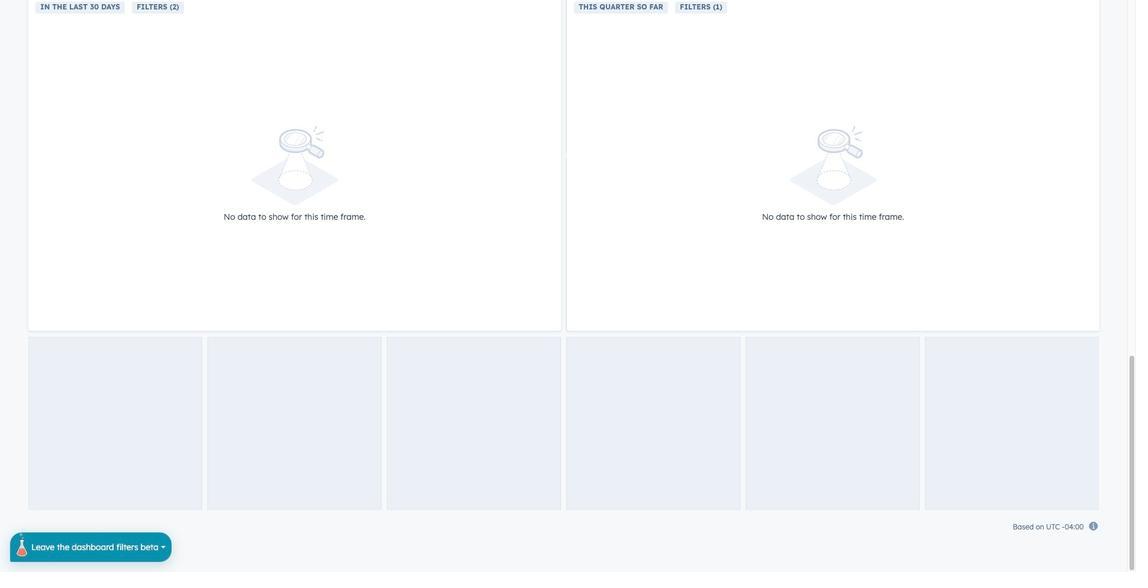 Task type: vqa. For each thing, say whether or not it's contained in the screenshot.
Chat conversation closed totals by rep element
yes



Task type: describe. For each thing, give the bounding box(es) containing it.
chat conversation closed totals by rep element
[[28, 0, 561, 331]]

chat conversation totals by chatflow element
[[567, 0, 1100, 331]]



